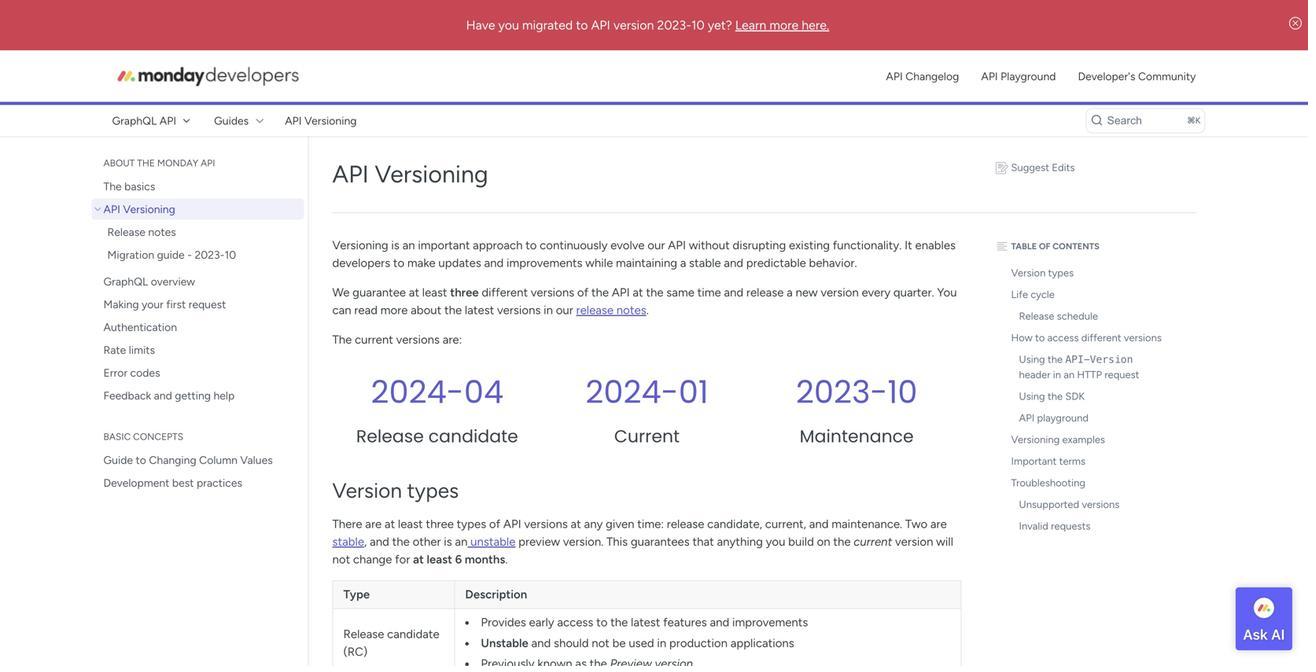 Task type: vqa. For each thing, say whether or not it's contained in the screenshot.
the Rate
yes



Task type: describe. For each thing, give the bounding box(es) containing it.
developers
[[332, 256, 390, 270]]

be
[[613, 636, 626, 650]]

0 vertical spatial 10
[[691, 18, 705, 33]]

2024-04
[[371, 370, 504, 414]]

the for the current versions are:
[[332, 333, 352, 347]]

using the api-version header in an http request
[[1019, 353, 1140, 381]]

to right guide
[[136, 454, 146, 467]]

migration
[[107, 248, 154, 262]]

we
[[332, 286, 350, 300]]

a inside the versioning is an important approach to continuously evolve our api without disrupting existing functionality. it enables developers to make updates and improvements while maintaining a stable and predictable behavior.
[[680, 256, 686, 270]]

quarter.
[[894, 286, 934, 300]]

versioning right chevron down icon
[[304, 114, 357, 127]]

the up 'for'
[[392, 535, 410, 549]]

release candidate
[[356, 424, 518, 448]]

sdk
[[1065, 390, 1085, 403]]

ask
[[1243, 626, 1268, 643]]

guide to changing column values link
[[92, 450, 304, 471]]

0 vertical spatial you
[[498, 18, 519, 33]]

release for release schedule
[[1019, 310, 1054, 323]]

api changelog link
[[877, 64, 968, 88]]

versions inside there are at least three types of api versions at any given time: release candidate, current, and maintenance. two are stable , and the other is an unstable preview version. this guarantees that anything you build on the current
[[524, 517, 568, 531]]

latest inside provides early access to the latest features and improvements unstable and should not be used in production applications
[[631, 616, 660, 630]]

versioning up release notes
[[123, 203, 175, 216]]

search
[[1107, 114, 1142, 127]]

limits
[[129, 343, 155, 357]]

monday
[[157, 157, 198, 169]]

graphql for graphql overview
[[103, 275, 148, 288]]

at inside different versions of the api at the same time and release a new version every quarter. you can read more about the latest versions in our
[[633, 286, 643, 300]]

about
[[411, 303, 442, 317]]

make
[[407, 256, 436, 270]]

important
[[1011, 455, 1057, 468]]

release for release candidate (rc)
[[343, 627, 384, 642]]

6
[[455, 553, 462, 567]]

you
[[937, 286, 957, 300]]

your
[[142, 298, 164, 311]]

different versions of the api at the same time and release a new version every quarter. you can read more about the latest versions in our
[[332, 286, 957, 317]]

2024- for 04
[[371, 370, 464, 414]]

notes for release notes .
[[617, 303, 646, 317]]

using the sdk
[[1019, 390, 1085, 403]]

graphql overview
[[103, 275, 195, 288]]

access for to
[[1048, 332, 1079, 344]]

making
[[103, 298, 139, 311]]

yet?
[[708, 18, 732, 33]]

current inside there are at least three types of api versions at any given time: release candidate, current, and maintenance. two are stable , and the other is an unstable preview version. this guarantees that anything you build on the current
[[854, 535, 892, 549]]

feedback and getting help
[[103, 389, 235, 402]]

migrated
[[522, 18, 573, 33]]

versioning examples
[[1011, 433, 1105, 446]]

of inside there are at least three types of api versions at any given time: release candidate, current, and maintenance. two are stable , and the other is an unstable preview version. this guarantees that anything you build on the current
[[489, 517, 500, 531]]

latest inside different versions of the api at the same time and release a new version every quarter. you can read more about the latest versions in our
[[465, 303, 494, 317]]

release candidate (rc)
[[343, 627, 440, 659]]

same
[[667, 286, 695, 300]]

basic concepts
[[103, 431, 183, 442]]

migration guide - 2023-10
[[107, 248, 236, 262]]

the up release notes link
[[591, 286, 609, 300]]

updates
[[438, 256, 481, 270]]

api versioning inside api versioning link
[[103, 203, 175, 216]]

1 horizontal spatial version types
[[1011, 267, 1074, 279]]

concepts
[[133, 431, 183, 442]]

to right how
[[1035, 332, 1045, 344]]

release notes
[[107, 225, 176, 239]]

to right migrated
[[576, 18, 588, 33]]

our inside different versions of the api at the same time and release a new version every quarter. you can read more about the latest versions in our
[[556, 303, 573, 317]]

it
[[905, 238, 912, 252]]

⌘k
[[1187, 115, 1201, 126]]

graphql overview link
[[92, 271, 304, 292]]

stable inside there are at least three types of api versions at any given time: release candidate, current, and maintenance. two are stable , and the other is an unstable preview version. this guarantees that anything you build on the current
[[332, 535, 364, 549]]

1 horizontal spatial 2023-
[[657, 18, 691, 33]]

here.
[[802, 18, 829, 33]]

release schedule
[[1019, 310, 1098, 323]]

0 vertical spatial current
[[355, 333, 393, 347]]

authentication
[[103, 321, 177, 334]]

versions inside unsupported versions link
[[1082, 498, 1120, 511]]

versions down continuously
[[531, 286, 574, 300]]

release for release candidate
[[356, 424, 424, 448]]

release notes .
[[576, 303, 649, 317]]

2 are from the left
[[931, 517, 947, 531]]

not inside provides early access to the latest features and improvements unstable and should not be used in production applications
[[592, 636, 610, 650]]

version inside the version will not change for
[[895, 535, 933, 549]]

release inside different versions of the api at the same time and release a new version every quarter. you can read more about the latest versions in our
[[746, 286, 784, 300]]

types inside there are at least three types of api versions at any given time: release candidate, current, and maintenance. two are stable , and the other is an unstable preview version. this guarantees that anything you build on the current
[[457, 517, 486, 531]]

overview
[[151, 275, 195, 288]]

should
[[554, 636, 589, 650]]

unsupported
[[1019, 498, 1079, 511]]

error codes link
[[92, 362, 304, 383]]

project logo image
[[1252, 596, 1277, 621]]

cycle
[[1031, 288, 1055, 301]]

playground
[[1037, 412, 1089, 424]]

api inside 'link'
[[886, 69, 903, 83]]

01
[[679, 370, 708, 414]]

preview
[[519, 535, 560, 549]]

2 vertical spatial least
[[427, 553, 452, 567]]

and down 'without'
[[724, 256, 743, 270]]

and up production
[[710, 616, 729, 630]]

functionality.
[[833, 238, 902, 252]]

ai
[[1271, 626, 1285, 643]]

the basics
[[103, 180, 155, 193]]

version inside using the api-version header in an http request
[[1090, 354, 1133, 365]]

request inside "link"
[[189, 298, 226, 311]]

1 vertical spatial types
[[407, 478, 459, 503]]

change
[[353, 553, 392, 567]]

description
[[465, 588, 527, 602]]

release inside there are at least three types of api versions at any given time: release candidate, current, and maintenance. two are stable , and the other is an unstable preview version. this guarantees that anything you build on the current
[[667, 517, 704, 531]]

the for the basics
[[103, 180, 122, 193]]

new
[[796, 286, 818, 300]]

schedule
[[1057, 310, 1098, 323]]

0 horizontal spatial version
[[613, 18, 654, 33]]

first
[[166, 298, 186, 311]]

that
[[693, 535, 714, 549]]

at right 'for'
[[413, 553, 424, 567]]

chevron down image
[[253, 114, 266, 127]]

release schedule link
[[1001, 306, 1166, 327]]

and down early
[[531, 636, 551, 650]]

is inside the versioning is an important approach to continuously evolve our api without disrupting existing functionality. it enables developers to make updates and improvements while maintaining a stable and predictable behavior.
[[391, 238, 400, 252]]

continuously
[[540, 238, 608, 252]]

versioning examples link
[[993, 429, 1166, 451]]

request inside using the api-version header in an http request
[[1105, 369, 1140, 381]]

on
[[817, 535, 830, 549]]

developer's community
[[1078, 69, 1196, 83]]

how to access different versions link
[[993, 327, 1166, 349]]

is inside there are at least three types of api versions at any given time: release candidate, current, and maintenance. two are stable , and the other is an unstable preview version. this guarantees that anything you build on the current
[[444, 535, 452, 549]]

suggest
[[1011, 161, 1049, 174]]

versions down approach
[[497, 303, 541, 317]]

using for using the api-version header in an http request
[[1019, 353, 1045, 366]]

changing
[[149, 454, 196, 467]]

version inside different versions of the api at the same time and release a new version every quarter. you can read more about the latest versions in our
[[821, 286, 859, 300]]

improvements inside the versioning is an important approach to continuously evolve our api without disrupting existing functionality. it enables developers to make updates and improvements while maintaining a stable and predictable behavior.
[[507, 256, 582, 270]]

early
[[529, 616, 554, 630]]

0 vertical spatial api versioning
[[285, 114, 357, 127]]

feedback
[[103, 389, 151, 402]]

1 vertical spatial release
[[576, 303, 614, 317]]

not inside the version will not change for
[[332, 553, 350, 567]]

the right on
[[833, 535, 851, 549]]

graphql api image
[[108, 59, 305, 90]]

versioning up "important"
[[375, 160, 488, 188]]

development best practices
[[103, 476, 242, 490]]

life
[[1011, 288, 1028, 301]]

invalid
[[1019, 520, 1049, 533]]

unsupported versions link
[[1001, 494, 1166, 516]]

register image
[[993, 161, 1011, 174]]

unstable link
[[468, 535, 516, 549]]

enables
[[915, 238, 956, 252]]

ask ai
[[1243, 626, 1285, 643]]

in inside provides early access to the latest features and improvements unstable and should not be used in production applications
[[657, 636, 666, 650]]

version.
[[563, 535, 604, 549]]

guarantee
[[353, 286, 406, 300]]

graphql api
[[112, 114, 176, 127]]

feedback and getting help link
[[92, 385, 304, 406]]

codes
[[130, 366, 160, 380]]

at up 'for'
[[385, 517, 395, 531]]

candidate,
[[707, 517, 762, 531]]



Task type: locate. For each thing, give the bounding box(es) containing it.
1 vertical spatial improvements
[[732, 616, 808, 630]]

three up other
[[426, 517, 454, 531]]

1 vertical spatial using
[[1019, 390, 1045, 403]]

are up , on the bottom
[[365, 517, 382, 531]]

you down current,
[[766, 535, 785, 549]]

improvements down continuously
[[507, 256, 582, 270]]

10 down release notes link at the top of page
[[225, 248, 236, 262]]

at down maintaining
[[633, 286, 643, 300]]

1 horizontal spatial not
[[592, 636, 610, 650]]

life cycle link
[[993, 284, 1166, 306]]

versioning up developers
[[332, 238, 388, 252]]

not down stable link on the bottom left
[[332, 553, 350, 567]]

and right time
[[724, 286, 744, 300]]

0 horizontal spatial 2024-
[[371, 370, 464, 414]]

graphql up making
[[103, 275, 148, 288]]

not left be
[[592, 636, 610, 650]]

column
[[199, 454, 238, 467]]

1 vertical spatial stable
[[332, 535, 364, 549]]

stable
[[689, 256, 721, 270], [332, 535, 364, 549]]

0 horizontal spatial different
[[482, 286, 528, 300]]

access up should
[[557, 616, 593, 630]]

stable inside the versioning is an important approach to continuously evolve our api without disrupting existing functionality. it enables developers to make updates and improvements while maintaining a stable and predictable behavior.
[[689, 256, 721, 270]]

2 horizontal spatial an
[[1064, 369, 1075, 381]]

months
[[465, 553, 505, 567]]

api playground link
[[1001, 407, 1166, 429]]

1 vertical spatial a
[[787, 286, 793, 300]]

notes for release notes
[[148, 225, 176, 239]]

a inside different versions of the api at the same time and release a new version every quarter. you can read more about the latest versions in our
[[787, 286, 793, 300]]

2 horizontal spatial 10
[[888, 370, 918, 414]]

10
[[691, 18, 705, 33], [225, 248, 236, 262], [888, 370, 918, 414]]

1 horizontal spatial is
[[444, 535, 452, 549]]

improvements inside provides early access to the latest features and improvements unstable and should not be used in production applications
[[732, 616, 808, 630]]

1 horizontal spatial more
[[770, 18, 799, 33]]

basic
[[103, 431, 131, 442]]

1 horizontal spatial 2024-
[[586, 370, 679, 414]]

about
[[103, 157, 135, 169]]

versions up "invalid requests" link
[[1082, 498, 1120, 511]]

production
[[669, 636, 728, 650]]

error codes
[[103, 366, 160, 380]]

1 using from the top
[[1019, 353, 1045, 366]]

2 vertical spatial 2023-
[[796, 370, 888, 414]]

2 horizontal spatial 2023-
[[796, 370, 888, 414]]

0 horizontal spatial in
[[544, 303, 553, 317]]

release down while
[[576, 303, 614, 317]]

0 horizontal spatial version
[[332, 478, 402, 503]]

guides
[[214, 114, 249, 127]]

the down about
[[103, 180, 122, 193]]

2023- right -
[[195, 248, 225, 262]]

current down maintenance.
[[854, 535, 892, 549]]

an inside there are at least three types of api versions at any given time: release candidate, current, and maintenance. two are stable , and the other is an unstable preview version. this guarantees that anything you build on the current
[[455, 535, 468, 549]]

2024- for 01
[[586, 370, 679, 414]]

0 horizontal spatial release
[[576, 303, 614, 317]]

about the monday api
[[103, 157, 215, 169]]

2 using from the top
[[1019, 390, 1045, 403]]

access for early
[[557, 616, 593, 630]]

type
[[343, 588, 370, 602]]

0 vertical spatial 2023-
[[657, 18, 691, 33]]

given
[[606, 517, 634, 531]]

0 vertical spatial version
[[1011, 267, 1046, 279]]

least inside there are at least three types of api versions at any given time: release candidate, current, and maintenance. two are stable , and the other is an unstable preview version. this guarantees that anything you build on the current
[[398, 517, 423, 531]]

more inside different versions of the api at the same time and release a new version every quarter. you can read more about the latest versions in our
[[381, 303, 408, 317]]

1 vertical spatial least
[[398, 517, 423, 531]]

release for release notes
[[107, 225, 145, 239]]

versions up preview
[[524, 517, 568, 531]]

1 vertical spatial version
[[1090, 354, 1133, 365]]

2 vertical spatial version
[[895, 535, 933, 549]]

least
[[422, 286, 447, 300], [398, 517, 423, 531], [427, 553, 452, 567]]

1 vertical spatial access
[[557, 616, 593, 630]]

1 vertical spatial different
[[1081, 332, 1122, 344]]

existing
[[789, 238, 830, 252]]

. down "unstable"
[[505, 553, 508, 567]]

version types up "cycle"
[[1011, 267, 1074, 279]]

2024- up release candidate
[[371, 370, 464, 414]]

the up basics
[[137, 157, 155, 169]]

in inside different versions of the api at the same time and release a new version every quarter. you can read more about the latest versions in our
[[544, 303, 553, 317]]

0 vertical spatial graphql
[[112, 114, 157, 127]]

release up migration
[[107, 225, 145, 239]]

1 horizontal spatial an
[[455, 535, 468, 549]]

access inside provides early access to the latest features and improvements unstable and should not be used in production applications
[[557, 616, 593, 630]]

1 horizontal spatial .
[[646, 303, 649, 317]]

the up be
[[611, 616, 628, 630]]

different down approach
[[482, 286, 528, 300]]

the right about
[[444, 303, 462, 317]]

an inside using the api-version header in an http request
[[1064, 369, 1075, 381]]

versioning is an important approach to continuously evolve our api without disrupting existing functionality. it enables developers to make updates and improvements while maintaining a stable and predictable behavior.
[[332, 238, 956, 270]]

rate limits link
[[92, 339, 304, 361]]

search1 image
[[1091, 114, 1103, 126]]

request right http
[[1105, 369, 1140, 381]]

1 horizontal spatial of
[[577, 286, 589, 300]]

predictable
[[746, 256, 806, 270]]

0 horizontal spatial latest
[[465, 303, 494, 317]]

0 vertical spatial in
[[544, 303, 553, 317]]

0 horizontal spatial 2023-
[[195, 248, 225, 262]]

2 vertical spatial api versioning
[[103, 203, 175, 216]]

chevron down image
[[181, 115, 192, 126]]

release notes link
[[103, 221, 304, 243]]

important
[[418, 238, 470, 252]]

0 vertical spatial request
[[189, 298, 226, 311]]

0 vertical spatial candidate
[[429, 424, 518, 448]]

types up "cycle"
[[1048, 267, 1074, 279]]

stable down 'without'
[[689, 256, 721, 270]]

at up about
[[409, 286, 419, 300]]

0 horizontal spatial stable
[[332, 535, 364, 549]]

10 inside 'link'
[[225, 248, 236, 262]]

an down api-
[[1064, 369, 1075, 381]]

0 horizontal spatial request
[[189, 298, 226, 311]]

the left api-
[[1048, 353, 1063, 366]]

in inside using the api-version header in an http request
[[1053, 369, 1061, 381]]

making your first request link
[[92, 294, 304, 315]]

changelog
[[906, 69, 959, 83]]

api inside there are at least three types of api versions at any given time: release candidate, current, and maintenance. two are stable , and the other is an unstable preview version. this guarantees that anything you build on the current
[[503, 517, 521, 531]]

the left sdk
[[1048, 390, 1063, 403]]

versions down about
[[396, 333, 440, 347]]

1 horizontal spatial in
[[657, 636, 666, 650]]

and down codes
[[154, 389, 172, 402]]

the left 'same'
[[646, 286, 664, 300]]

to inside provides early access to the latest features and improvements unstable and should not be used in production applications
[[596, 616, 608, 630]]

other
[[413, 535, 441, 549]]

using up header
[[1019, 353, 1045, 366]]

version up there
[[332, 478, 402, 503]]

least for are
[[398, 517, 423, 531]]

1 horizontal spatial different
[[1081, 332, 1122, 344]]

1 horizontal spatial version
[[821, 286, 859, 300]]

api changelog
[[886, 69, 959, 83]]

release down predictable
[[746, 286, 784, 300]]

types up unstable link
[[457, 517, 486, 531]]

and inside different versions of the api at the same time and release a new version every quarter. you can read more about the latest versions in our
[[724, 286, 744, 300]]

in left release notes link
[[544, 303, 553, 317]]

improvements up applications
[[732, 616, 808, 630]]

0 vertical spatial notes
[[148, 225, 176, 239]]

1 vertical spatial version types
[[332, 478, 459, 503]]

used
[[629, 636, 654, 650]]

version up http
[[1090, 354, 1133, 365]]

versioning inside the versioning is an important approach to continuously evolve our api without disrupting existing functionality. it enables developers to make updates and improvements while maintaining a stable and predictable behavior.
[[332, 238, 388, 252]]

notes up guide
[[148, 225, 176, 239]]

header
[[1019, 369, 1051, 381]]

version types link
[[993, 262, 1166, 284]]

version up life cycle
[[1011, 267, 1046, 279]]

(rc)
[[343, 645, 368, 659]]

10 up maintenance
[[888, 370, 918, 414]]

our left release notes link
[[556, 303, 573, 317]]

different inside different versions of the api at the same time and release a new version every quarter. you can read more about the latest versions in our
[[482, 286, 528, 300]]

unstable
[[481, 636, 528, 650]]

1 vertical spatial candidate
[[387, 627, 440, 642]]

api inside the versioning is an important approach to continuously evolve our api without disrupting existing functionality. it enables developers to make updates and improvements while maintaining a stable and predictable behavior.
[[668, 238, 686, 252]]

in up using the sdk
[[1053, 369, 1061, 381]]

the inside provides early access to the latest features and improvements unstable and should not be used in production applications
[[611, 616, 628, 630]]

any
[[584, 517, 603, 531]]

candidate down the 04 at the bottom
[[429, 424, 518, 448]]

developer's
[[1078, 69, 1136, 83]]

hide subpages for api versioning image
[[92, 207, 103, 215]]

1 2024- from the left
[[371, 370, 464, 414]]

our inside the versioning is an important approach to continuously evolve our api without disrupting existing functionality. it enables developers to make updates and improvements while maintaining a stable and predictable behavior.
[[648, 238, 665, 252]]

this
[[607, 535, 628, 549]]

current
[[355, 333, 393, 347], [854, 535, 892, 549]]

2 horizontal spatial version
[[895, 535, 933, 549]]

the
[[137, 157, 155, 169], [591, 286, 609, 300], [646, 286, 664, 300], [444, 303, 462, 317], [1048, 353, 1063, 366], [1048, 390, 1063, 403], [392, 535, 410, 549], [833, 535, 851, 549], [611, 616, 628, 630]]

a up 'same'
[[680, 256, 686, 270]]

least for guarantee
[[422, 286, 447, 300]]

0 vertical spatial a
[[680, 256, 686, 270]]

candidate inside release candidate (rc)
[[387, 627, 440, 642]]

1 vertical spatial our
[[556, 303, 573, 317]]

disrupting
[[733, 238, 786, 252]]

0 horizontal spatial 10
[[225, 248, 236, 262]]

is
[[391, 238, 400, 252], [444, 535, 452, 549]]

and right , on the bottom
[[370, 535, 389, 549]]

unsupported versions
[[1019, 498, 1120, 511]]

three down the updates
[[450, 286, 479, 300]]

2023- inside 'link'
[[195, 248, 225, 262]]

1 vertical spatial api versioning
[[332, 160, 488, 188]]

1 vertical spatial current
[[854, 535, 892, 549]]

current
[[614, 424, 680, 448]]

1 vertical spatial of
[[489, 517, 500, 531]]

2 vertical spatial version
[[332, 478, 402, 503]]

1 horizontal spatial are
[[931, 517, 947, 531]]

build
[[788, 535, 814, 549]]

there
[[332, 517, 362, 531]]

1 are from the left
[[365, 517, 382, 531]]

our
[[648, 238, 665, 252], [556, 303, 573, 317]]

values
[[240, 454, 273, 467]]

using
[[1019, 353, 1045, 366], [1019, 390, 1045, 403]]

2023- up maintenance
[[796, 370, 888, 414]]

not
[[332, 553, 350, 567], [592, 636, 610, 650]]

2024- up current
[[586, 370, 679, 414]]

04
[[464, 370, 504, 414]]

of inside different versions of the api at the same time and release a new version every quarter. you can read more about the latest versions in our
[[577, 286, 589, 300]]

0 horizontal spatial a
[[680, 256, 686, 270]]

release inside release candidate (rc)
[[343, 627, 384, 642]]

1 vertical spatial graphql
[[103, 275, 148, 288]]

troubleshooting
[[1011, 477, 1086, 489]]

developer's community link
[[1069, 64, 1205, 88]]

0 horizontal spatial version types
[[332, 478, 459, 503]]

are up 'will'
[[931, 517, 947, 531]]

graphql api button
[[103, 109, 201, 133]]

0 vertical spatial not
[[332, 553, 350, 567]]

0 horizontal spatial notes
[[148, 225, 176, 239]]

candidate down 'for'
[[387, 627, 440, 642]]

release down 2024-04
[[356, 424, 424, 448]]

0 vertical spatial using
[[1019, 353, 1045, 366]]

to right approach
[[526, 238, 537, 252]]

release notes link
[[576, 303, 646, 317]]

0 vertical spatial stable
[[689, 256, 721, 270]]

help
[[214, 389, 235, 402]]

2 horizontal spatial release
[[746, 286, 784, 300]]

0 horizontal spatial current
[[355, 333, 393, 347]]

2 2024- from the left
[[586, 370, 679, 414]]

using inside using the api-version header in an http request
[[1019, 353, 1045, 366]]

more left here.
[[770, 18, 799, 33]]

invalid requests
[[1019, 520, 1091, 533]]

0 vertical spatial .
[[646, 303, 649, 317]]

latest up used
[[631, 616, 660, 630]]

versions inside how to access different versions link
[[1124, 332, 1162, 344]]

1 horizontal spatial request
[[1105, 369, 1140, 381]]

0 horizontal spatial is
[[391, 238, 400, 252]]

graphql inside dropdown button
[[112, 114, 157, 127]]

1 vertical spatial latest
[[631, 616, 660, 630]]

two
[[905, 517, 928, 531]]

candidate for release candidate
[[429, 424, 518, 448]]

1 vertical spatial version
[[821, 286, 859, 300]]

stable down there
[[332, 535, 364, 549]]

three for guarantee
[[450, 286, 479, 300]]

three inside there are at least three types of api versions at any given time: release candidate, current, and maintenance. two are stable , and the other is an unstable preview version. this guarantees that anything you build on the current
[[426, 517, 454, 531]]

1 horizontal spatial improvements
[[732, 616, 808, 630]]

suggest edits
[[1011, 161, 1075, 174]]

using down header
[[1019, 390, 1045, 403]]

1 vertical spatial an
[[1064, 369, 1075, 381]]

provides early access to the latest features and improvements unstable and should not be used in production applications
[[481, 616, 808, 650]]

0 horizontal spatial our
[[556, 303, 573, 317]]

three
[[450, 286, 479, 300], [426, 517, 454, 531]]

1 horizontal spatial notes
[[617, 303, 646, 317]]

1 vertical spatial is
[[444, 535, 452, 549]]

current,
[[765, 517, 806, 531]]

current down read
[[355, 333, 393, 347]]

requests
[[1051, 520, 1091, 533]]

1 vertical spatial 2023-
[[195, 248, 225, 262]]

api-
[[1065, 354, 1090, 365]]

notes down maintaining
[[617, 303, 646, 317]]

1 vertical spatial .
[[505, 553, 508, 567]]

release up (rc)
[[343, 627, 384, 642]]

versions
[[531, 286, 574, 300], [497, 303, 541, 317], [1124, 332, 1162, 344], [396, 333, 440, 347], [1082, 498, 1120, 511], [524, 517, 568, 531]]

1 vertical spatial three
[[426, 517, 454, 531]]

0 horizontal spatial you
[[498, 18, 519, 33]]

to right early
[[596, 616, 608, 630]]

0 vertical spatial version
[[613, 18, 654, 33]]

2 vertical spatial an
[[455, 535, 468, 549]]

. down maintaining
[[646, 303, 649, 317]]

is up we guarantee at least three
[[391, 238, 400, 252]]

versioning up important at the bottom right of page
[[1011, 433, 1060, 446]]

every
[[862, 286, 891, 300]]

the inside using the api-version header in an http request
[[1048, 353, 1063, 366]]

three for are
[[426, 517, 454, 531]]

terms
[[1059, 455, 1086, 468]]

0 vertical spatial types
[[1048, 267, 1074, 279]]

1 horizontal spatial a
[[787, 286, 793, 300]]

2 vertical spatial types
[[457, 517, 486, 531]]

api inside different versions of the api at the same time and release a new version every quarter. you can read more about the latest versions in our
[[612, 286, 630, 300]]

you inside there are at least three types of api versions at any given time: release candidate, current, and maintenance. two are stable , and the other is an unstable preview version. this guarantees that anything you build on the current
[[766, 535, 785, 549]]

is right other
[[444, 535, 452, 549]]

candidate for release candidate (rc)
[[387, 627, 440, 642]]

request up authentication link
[[189, 298, 226, 311]]

rate
[[103, 343, 126, 357]]

have
[[466, 18, 495, 33]]

1 horizontal spatial our
[[648, 238, 665, 252]]

without
[[689, 238, 730, 252]]

guarantees
[[631, 535, 690, 549]]

development best practices link
[[92, 472, 304, 494]]

2 vertical spatial release
[[667, 517, 704, 531]]

ask ai button
[[1236, 588, 1292, 651]]

0 horizontal spatial are
[[365, 517, 382, 531]]

1 vertical spatial notes
[[617, 303, 646, 317]]

to left make
[[393, 256, 405, 270]]

learn more here. link
[[735, 18, 829, 33]]

in
[[544, 303, 553, 317], [1053, 369, 1061, 381], [657, 636, 666, 650]]

troubleshooting link
[[993, 472, 1166, 494]]

1 horizontal spatial access
[[1048, 332, 1079, 344]]

and
[[484, 256, 504, 270], [724, 256, 743, 270], [724, 286, 744, 300], [154, 389, 172, 402], [809, 517, 829, 531], [370, 535, 389, 549], [710, 616, 729, 630], [531, 636, 551, 650]]

0 horizontal spatial access
[[557, 616, 593, 630]]

api inside dropdown button
[[159, 114, 176, 127]]

0 vertical spatial latest
[[465, 303, 494, 317]]

-
[[187, 248, 192, 262]]

read
[[354, 303, 378, 317]]

an inside the versioning is an important approach to continuously evolve our api without disrupting existing functionality. it enables developers to make updates and improvements while maintaining a stable and predictable behavior.
[[402, 238, 415, 252]]

1 vertical spatial you
[[766, 535, 785, 549]]

1 vertical spatial not
[[592, 636, 610, 650]]

our up maintaining
[[648, 238, 665, 252]]

the current versions are:
[[332, 333, 462, 347]]

at left any at the bottom
[[571, 517, 581, 531]]

least up other
[[398, 517, 423, 531]]

different down release schedule link in the right top of the page
[[1081, 332, 1122, 344]]

0 vertical spatial the
[[103, 180, 122, 193]]

of up "unstable"
[[489, 517, 500, 531]]

least left 6
[[427, 553, 452, 567]]

guide
[[157, 248, 185, 262]]

latest down the updates
[[465, 303, 494, 317]]

error
[[103, 366, 128, 380]]

1 horizontal spatial stable
[[689, 256, 721, 270]]

using the sdk link
[[1001, 386, 1166, 407]]

can
[[332, 303, 351, 317]]

graphql up about
[[112, 114, 157, 127]]

graphql for graphql api
[[112, 114, 157, 127]]

1 vertical spatial the
[[332, 333, 352, 347]]

2 vertical spatial 10
[[888, 370, 918, 414]]

using for using the sdk
[[1019, 390, 1045, 403]]

and down approach
[[484, 256, 504, 270]]

1 horizontal spatial release
[[667, 517, 704, 531]]

a left new
[[787, 286, 793, 300]]

and up on
[[809, 517, 829, 531]]

access down release schedule
[[1048, 332, 1079, 344]]

,
[[364, 535, 367, 549]]

an up make
[[402, 238, 415, 252]]



